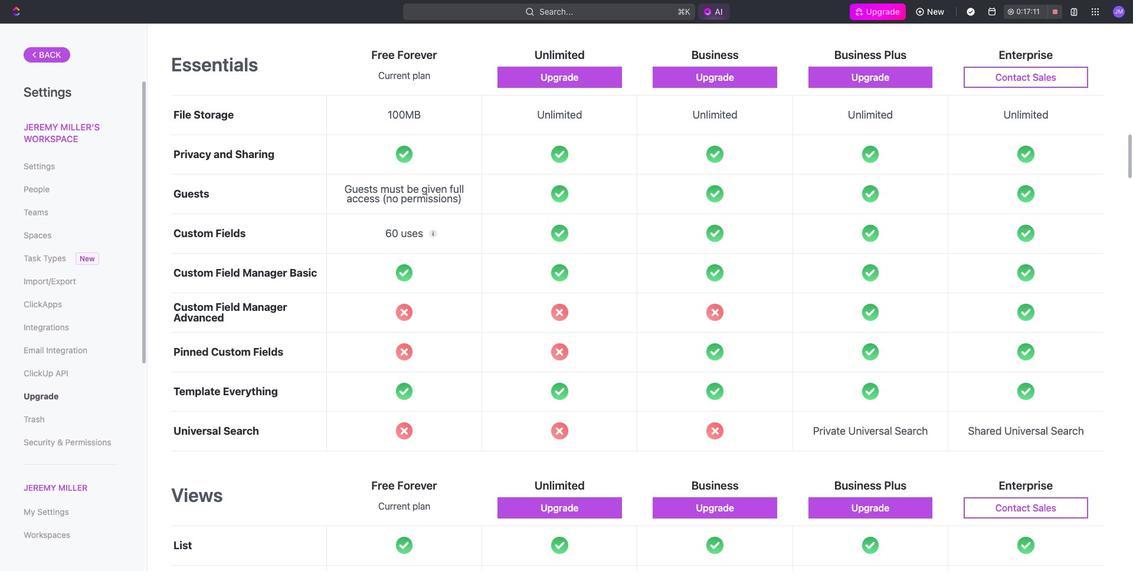 Task type: locate. For each thing, give the bounding box(es) containing it.
1 vertical spatial sales
[[1033, 503, 1057, 513]]

workspaces link
[[24, 526, 117, 546]]

0 vertical spatial free forever
[[372, 48, 437, 61]]

1 vertical spatial current
[[378, 501, 410, 512]]

universal right private at the right bottom of the page
[[849, 425, 893, 437]]

contact
[[996, 72, 1031, 82], [996, 503, 1031, 513]]

0 horizontal spatial search
[[224, 425, 259, 437]]

1 free forever from the top
[[372, 48, 437, 61]]

1 field from the top
[[216, 267, 240, 279]]

⌘k
[[678, 6, 691, 17]]

essentials
[[171, 53, 258, 76]]

manager left basic
[[243, 267, 287, 279]]

0 vertical spatial contact sales
[[996, 72, 1057, 82]]

custom for custom fields
[[174, 227, 213, 239]]

60 uses
[[385, 227, 423, 239]]

0 horizontal spatial universal
[[174, 425, 221, 437]]

1 forever from the top
[[397, 48, 437, 61]]

1 sales from the top
[[1033, 72, 1057, 82]]

contact sales button for views
[[964, 497, 1089, 519]]

new inside button
[[927, 6, 945, 17]]

0 vertical spatial contact
[[996, 72, 1031, 82]]

jeremy for jeremy miller's workspace
[[24, 122, 58, 132]]

jeremy miller
[[24, 483, 88, 493]]

field up custom field manager advanced
[[216, 267, 240, 279]]

storage
[[194, 108, 234, 121]]

settings right my
[[37, 507, 69, 517]]

check image
[[551, 146, 568, 163], [707, 146, 724, 163], [862, 146, 879, 163], [1018, 146, 1035, 163], [707, 186, 724, 202], [862, 186, 879, 202], [1018, 186, 1035, 202], [551, 225, 568, 242], [707, 225, 724, 242], [862, 225, 879, 242], [1018, 225, 1035, 242], [396, 265, 413, 282], [551, 265, 568, 282], [1018, 265, 1035, 282], [862, 304, 879, 321], [707, 344, 724, 361], [396, 383, 413, 400], [862, 383, 879, 400], [1018, 383, 1035, 400], [551, 537, 568, 554], [862, 537, 879, 554], [1018, 537, 1035, 554]]

manager
[[243, 267, 287, 279], [243, 301, 287, 313]]

2 sales from the top
[[1033, 503, 1057, 513]]

2 business plus from the top
[[835, 479, 907, 492]]

private universal search
[[813, 425, 928, 437]]

1 contact sales button from the top
[[964, 66, 1089, 88]]

file storage
[[174, 108, 234, 121]]

&
[[57, 438, 63, 448]]

1 vertical spatial manager
[[243, 301, 287, 313]]

fields
[[216, 227, 246, 239], [253, 346, 283, 358]]

email
[[24, 345, 44, 355]]

2 horizontal spatial universal
[[1005, 425, 1049, 437]]

1 vertical spatial field
[[216, 301, 240, 313]]

clickup api link
[[24, 364, 117, 384]]

1 search from the left
[[224, 425, 259, 437]]

forever for views
[[397, 479, 437, 492]]

2 forever from the top
[[397, 479, 437, 492]]

1 vertical spatial enterprise
[[999, 479, 1053, 492]]

universal
[[174, 425, 221, 437], [849, 425, 893, 437], [1005, 425, 1049, 437]]

1 vertical spatial business plus
[[835, 479, 907, 492]]

2 contact from the top
[[996, 503, 1031, 513]]

jeremy up my settings
[[24, 483, 56, 493]]

1 horizontal spatial guests
[[345, 183, 378, 195]]

plus
[[885, 48, 907, 61], [885, 479, 907, 492]]

2 universal from the left
[[849, 425, 893, 437]]

custom field manager basic
[[174, 267, 317, 279]]

0 vertical spatial current
[[378, 70, 410, 81]]

spaces
[[24, 230, 52, 240]]

1 plan from the top
[[413, 70, 431, 81]]

contact sales for essentials
[[996, 72, 1057, 82]]

1 vertical spatial new
[[80, 254, 95, 263]]

2 jeremy from the top
[[24, 483, 56, 493]]

field inside custom field manager advanced
[[216, 301, 240, 313]]

0 vertical spatial upgrade link
[[850, 4, 906, 20]]

shared universal search
[[969, 425, 1084, 437]]

guests inside guests must be given full access (no permissions)
[[345, 183, 378, 195]]

template
[[174, 385, 221, 398]]

plus for essentials
[[885, 48, 907, 61]]

jeremy up workspace
[[24, 122, 58, 132]]

template everything
[[174, 385, 278, 398]]

2 current from the top
[[378, 501, 410, 512]]

1 horizontal spatial universal
[[849, 425, 893, 437]]

plan for views
[[413, 501, 431, 512]]

settings up people
[[24, 161, 55, 171]]

0 vertical spatial plus
[[885, 48, 907, 61]]

fields up custom field manager basic
[[216, 227, 246, 239]]

2 current plan from the top
[[378, 501, 431, 512]]

close image
[[396, 344, 413, 361], [551, 344, 568, 361], [396, 423, 413, 440], [707, 423, 724, 440]]

guests down privacy at the left of page
[[174, 188, 209, 200]]

1 free from the top
[[372, 48, 395, 61]]

1 vertical spatial contact sales
[[996, 503, 1057, 513]]

clickup
[[24, 368, 53, 378]]

universal for private universal search
[[849, 425, 893, 437]]

1 horizontal spatial new
[[927, 6, 945, 17]]

1 vertical spatial jeremy
[[24, 483, 56, 493]]

fields up the everything
[[253, 346, 283, 358]]

settings inside the my settings link
[[37, 507, 69, 517]]

enterprise down 0:17:11
[[999, 48, 1053, 61]]

0 vertical spatial manager
[[243, 267, 287, 279]]

task
[[24, 253, 41, 263]]

custom fields
[[174, 227, 246, 239]]

clickapps
[[24, 299, 62, 309]]

must
[[381, 183, 404, 195]]

1 current plan from the top
[[378, 70, 431, 81]]

1 vertical spatial upgrade link
[[24, 387, 117, 407]]

current for views
[[378, 501, 410, 512]]

settings element
[[0, 24, 148, 572]]

2 horizontal spatial search
[[1051, 425, 1084, 437]]

3 search from the left
[[1051, 425, 1084, 437]]

1 business plus from the top
[[835, 48, 907, 61]]

0 vertical spatial sales
[[1033, 72, 1057, 82]]

2 contact sales from the top
[[996, 503, 1057, 513]]

guests left (no
[[345, 183, 378, 195]]

free for views
[[372, 479, 395, 492]]

2 manager from the top
[[243, 301, 287, 313]]

upgrade button
[[498, 66, 622, 88], [653, 66, 778, 88], [809, 66, 933, 88], [498, 497, 622, 519], [653, 497, 778, 519], [809, 497, 933, 519]]

1 vertical spatial free forever
[[372, 479, 437, 492]]

1 vertical spatial current plan
[[378, 501, 431, 512]]

2 plan from the top
[[413, 501, 431, 512]]

security
[[24, 438, 55, 448]]

0 horizontal spatial guests
[[174, 188, 209, 200]]

upgrade link up trash link
[[24, 387, 117, 407]]

enterprise for essentials
[[999, 48, 1053, 61]]

free
[[372, 48, 395, 61], [372, 479, 395, 492]]

2 plus from the top
[[885, 479, 907, 492]]

forever
[[397, 48, 437, 61], [397, 479, 437, 492]]

my settings
[[24, 507, 69, 517]]

1 horizontal spatial search
[[895, 425, 928, 437]]

field down custom field manager basic
[[216, 301, 240, 313]]

custom inside custom field manager advanced
[[174, 301, 213, 313]]

check image
[[396, 146, 413, 163], [551, 186, 568, 202], [707, 265, 724, 282], [862, 265, 879, 282], [1018, 304, 1035, 321], [862, 344, 879, 361], [1018, 344, 1035, 361], [551, 383, 568, 400], [707, 383, 724, 400], [396, 537, 413, 554], [707, 537, 724, 554]]

2 contact sales button from the top
[[964, 497, 1089, 519]]

permissions)
[[401, 192, 462, 205]]

field for advanced
[[216, 301, 240, 313]]

2 free forever from the top
[[372, 479, 437, 492]]

free forever for essentials
[[372, 48, 437, 61]]

integrations
[[24, 322, 69, 332]]

upgrade link left new button
[[850, 4, 906, 20]]

0 horizontal spatial new
[[80, 254, 95, 263]]

miller
[[58, 483, 88, 493]]

1 jeremy from the top
[[24, 122, 58, 132]]

contact sales
[[996, 72, 1057, 82], [996, 503, 1057, 513]]

custom
[[174, 227, 213, 239], [174, 267, 213, 279], [174, 301, 213, 313], [211, 346, 251, 358]]

0 vertical spatial free
[[372, 48, 395, 61]]

1 manager from the top
[[243, 267, 287, 279]]

contact for views
[[996, 503, 1031, 513]]

current plan for essentials
[[378, 70, 431, 81]]

field for basic
[[216, 267, 240, 279]]

0 vertical spatial contact sales button
[[964, 66, 1089, 88]]

import/export
[[24, 276, 76, 286]]

0 horizontal spatial upgrade link
[[24, 387, 117, 407]]

shared
[[969, 425, 1002, 437]]

sales
[[1033, 72, 1057, 82], [1033, 503, 1057, 513]]

manager down custom field manager basic
[[243, 301, 287, 313]]

jeremy inside jeremy miller's workspace
[[24, 122, 58, 132]]

search for shared universal search
[[1051, 425, 1084, 437]]

1 enterprise from the top
[[999, 48, 1053, 61]]

1 vertical spatial contact sales button
[[964, 497, 1089, 519]]

upgrade
[[866, 6, 900, 17], [541, 72, 579, 82], [696, 72, 734, 82], [852, 72, 890, 82], [24, 391, 59, 401], [541, 503, 579, 513], [696, 503, 734, 513], [852, 503, 890, 513]]

1 vertical spatial plan
[[413, 501, 431, 512]]

contact sales button
[[964, 66, 1089, 88], [964, 497, 1089, 519]]

universal down template
[[174, 425, 221, 437]]

1 universal from the left
[[174, 425, 221, 437]]

1 current from the top
[[378, 70, 410, 81]]

people link
[[24, 179, 117, 200]]

0 vertical spatial new
[[927, 6, 945, 17]]

1 vertical spatial fields
[[253, 346, 283, 358]]

settings down "back" link
[[24, 84, 72, 100]]

1 plus from the top
[[885, 48, 907, 61]]

guests
[[345, 183, 378, 195], [174, 188, 209, 200]]

0 vertical spatial enterprise
[[999, 48, 1053, 61]]

and
[[214, 148, 233, 160]]

business plus
[[835, 48, 907, 61], [835, 479, 907, 492]]

0:17:11 button
[[1004, 5, 1063, 19]]

0 vertical spatial forever
[[397, 48, 437, 61]]

0 vertical spatial business plus
[[835, 48, 907, 61]]

current plan for views
[[378, 501, 431, 512]]

jeremy for jeremy miller
[[24, 483, 56, 493]]

2 enterprise from the top
[[999, 479, 1053, 492]]

universal right shared
[[1005, 425, 1049, 437]]

1 vertical spatial contact
[[996, 503, 1031, 513]]

3 universal from the left
[[1005, 425, 1049, 437]]

2 search from the left
[[895, 425, 928, 437]]

free forever
[[372, 48, 437, 61], [372, 479, 437, 492]]

1 contact sales from the top
[[996, 72, 1057, 82]]

plan
[[413, 70, 431, 81], [413, 501, 431, 512]]

2 vertical spatial settings
[[37, 507, 69, 517]]

0 vertical spatial jeremy
[[24, 122, 58, 132]]

universal search
[[174, 425, 259, 437]]

jeremy miller's workspace
[[24, 122, 100, 144]]

0 vertical spatial settings
[[24, 84, 72, 100]]

sales for views
[[1033, 503, 1057, 513]]

1 vertical spatial free
[[372, 479, 395, 492]]

enterprise down the shared universal search
[[999, 479, 1053, 492]]

search
[[224, 425, 259, 437], [895, 425, 928, 437], [1051, 425, 1084, 437]]

0:17:11
[[1017, 7, 1040, 16]]

0 vertical spatial plan
[[413, 70, 431, 81]]

close image
[[396, 304, 413, 321], [551, 304, 568, 321], [707, 304, 724, 321], [551, 423, 568, 440]]

1 vertical spatial forever
[[397, 479, 437, 492]]

2 field from the top
[[216, 301, 240, 313]]

jeremy
[[24, 122, 58, 132], [24, 483, 56, 493]]

0 vertical spatial fields
[[216, 227, 246, 239]]

0 vertical spatial current plan
[[378, 70, 431, 81]]

current plan
[[378, 70, 431, 81], [378, 501, 431, 512]]

enterprise
[[999, 48, 1053, 61], [999, 479, 1053, 492]]

trash
[[24, 414, 45, 425]]

current
[[378, 70, 410, 81], [378, 501, 410, 512]]

clickup api
[[24, 368, 68, 378]]

people
[[24, 184, 50, 194]]

manager inside custom field manager advanced
[[243, 301, 287, 313]]

1 vertical spatial settings
[[24, 161, 55, 171]]

1 vertical spatial plus
[[885, 479, 907, 492]]

permissions
[[65, 438, 111, 448]]

0 vertical spatial field
[[216, 267, 240, 279]]

api
[[56, 368, 68, 378]]

1 contact from the top
[[996, 72, 1031, 82]]

2 free from the top
[[372, 479, 395, 492]]

clickapps link
[[24, 295, 117, 315]]

universal for shared universal search
[[1005, 425, 1049, 437]]



Task type: vqa. For each thing, say whether or not it's contained in the screenshot.


Task type: describe. For each thing, give the bounding box(es) containing it.
custom for custom field manager basic
[[174, 267, 213, 279]]

business plus for essentials
[[835, 48, 907, 61]]

my
[[24, 507, 35, 517]]

new button
[[911, 2, 952, 21]]

full
[[450, 183, 464, 195]]

free forever for views
[[372, 479, 437, 492]]

pinned
[[174, 346, 209, 358]]

(no
[[383, 192, 398, 205]]

search for private universal search
[[895, 425, 928, 437]]

back link
[[24, 47, 70, 63]]

100mb
[[388, 108, 421, 121]]

task types
[[24, 253, 66, 263]]

guests for guests
[[174, 188, 209, 200]]

my settings link
[[24, 503, 117, 523]]

sales for essentials
[[1033, 72, 1057, 82]]

jm button
[[1110, 2, 1129, 21]]

teams link
[[24, 203, 117, 223]]

everything
[[223, 385, 278, 398]]

file
[[174, 108, 191, 121]]

teams
[[24, 207, 48, 217]]

access
[[347, 192, 380, 205]]

advanced
[[174, 312, 224, 324]]

custom field manager advanced
[[174, 301, 287, 324]]

upgrade inside settings element
[[24, 391, 59, 401]]

private
[[813, 425, 846, 437]]

custom for custom field manager advanced
[[174, 301, 213, 313]]

manager for basic
[[243, 267, 287, 279]]

integrations link
[[24, 318, 117, 338]]

1 horizontal spatial upgrade link
[[850, 4, 906, 20]]

back
[[39, 50, 61, 60]]

uses
[[401, 227, 423, 239]]

free for essentials
[[372, 48, 395, 61]]

list
[[174, 539, 192, 552]]

business plus for views
[[835, 479, 907, 492]]

search...
[[540, 6, 573, 17]]

1 horizontal spatial fields
[[253, 346, 283, 358]]

jm
[[1115, 8, 1124, 15]]

0 horizontal spatial fields
[[216, 227, 246, 239]]

be
[[407, 183, 419, 195]]

privacy and sharing
[[174, 148, 275, 160]]

settings link
[[24, 156, 117, 177]]

email integration link
[[24, 341, 117, 361]]

ai button
[[699, 4, 730, 20]]

workspaces
[[24, 530, 70, 540]]

import/export link
[[24, 272, 117, 292]]

guests must be given full access (no permissions)
[[345, 183, 464, 205]]

plus for views
[[885, 479, 907, 492]]

contact for essentials
[[996, 72, 1031, 82]]

trash link
[[24, 410, 117, 430]]

spaces link
[[24, 226, 117, 246]]

views
[[171, 484, 223, 507]]

given
[[422, 183, 447, 195]]

workspace
[[24, 133, 78, 144]]

current for essentials
[[378, 70, 410, 81]]

pinned custom fields
[[174, 346, 283, 358]]

privacy
[[174, 148, 211, 160]]

contact sales button for essentials
[[964, 66, 1089, 88]]

ai
[[715, 6, 723, 17]]

new inside settings element
[[80, 254, 95, 263]]

settings inside 'settings' 'link'
[[24, 161, 55, 171]]

email integration
[[24, 345, 87, 355]]

security & permissions
[[24, 438, 111, 448]]

plan for essentials
[[413, 70, 431, 81]]

security & permissions link
[[24, 433, 117, 453]]

guests for guests must be given full access (no permissions)
[[345, 183, 378, 195]]

manager for advanced
[[243, 301, 287, 313]]

types
[[43, 253, 66, 263]]

enterprise for views
[[999, 479, 1053, 492]]

miller's
[[60, 122, 100, 132]]

contact sales for views
[[996, 503, 1057, 513]]

sharing
[[235, 148, 275, 160]]

forever for essentials
[[397, 48, 437, 61]]

integration
[[46, 345, 87, 355]]

60
[[385, 227, 398, 239]]

basic
[[290, 267, 317, 279]]



